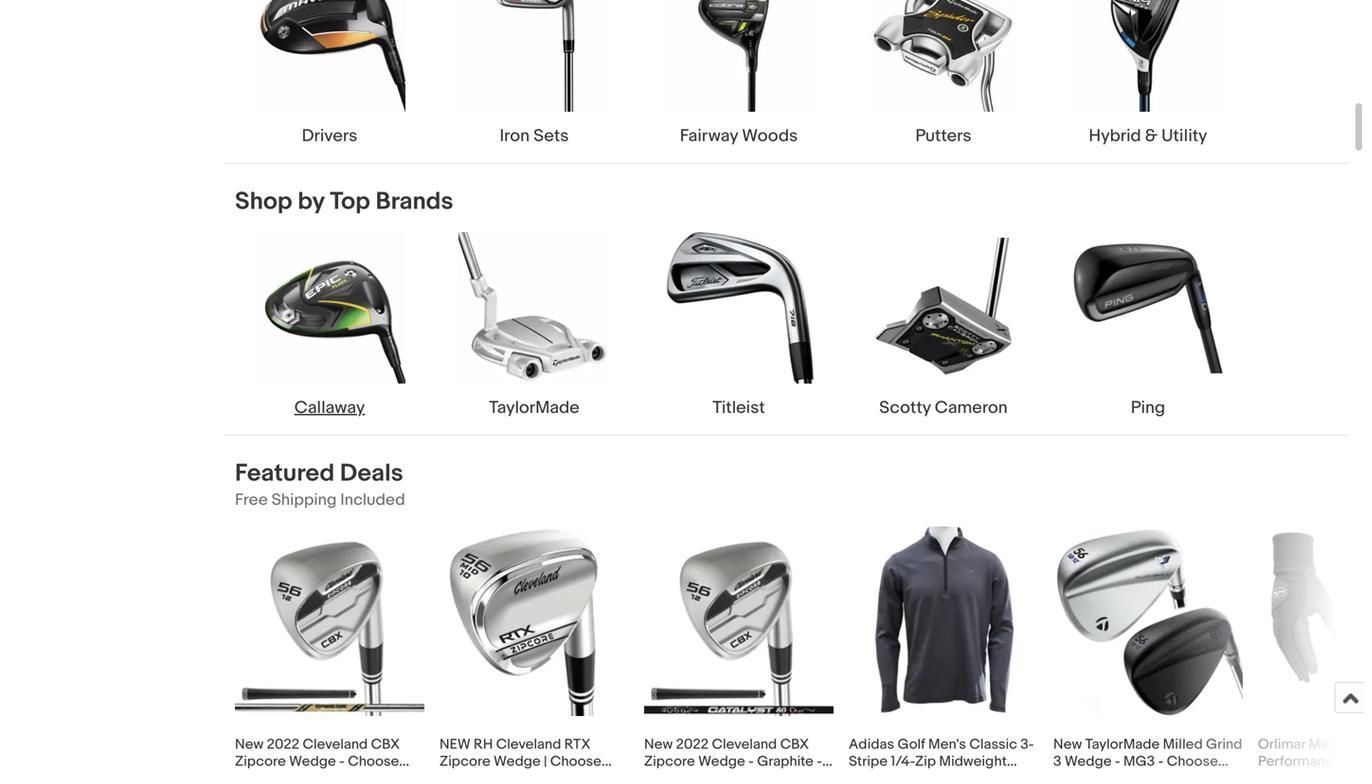 Task type: locate. For each thing, give the bounding box(es) containing it.
hand inside new 2022 cleveland cbx zipcore wedge - choose your loft & hand
[[309, 770, 343, 770]]

zipcore inside new 2022 cleveland cbx zipcore wedge - choose your loft & hand
[[235, 753, 286, 770]]

3 cleveland from the left
[[712, 736, 777, 753]]

1 horizontal spatial your
[[440, 770, 469, 770]]

woods
[[742, 125, 798, 146]]

2 horizontal spatial cleveland
[[712, 736, 777, 753]]

1 horizontal spatial zipcore
[[440, 753, 491, 770]]

titleist image
[[663, 232, 815, 384]]

3 wedge from the left
[[699, 753, 746, 770]]

2 hand from the left
[[773, 770, 807, 770]]

milled
[[1163, 736, 1203, 753]]

hand
[[309, 770, 343, 770], [773, 770, 807, 770]]

wedge inside 'new 2022 cleveland cbx zipcore wedge - graphite - choose your loft & hand'
[[699, 753, 746, 770]]

- for color
[[1115, 753, 1121, 770]]

iron sets link
[[440, 0, 629, 148]]

shipping
[[272, 490, 337, 510]]

4 - from the left
[[1115, 753, 1121, 770]]

cbx inside 'new 2022 cleveland cbx zipcore wedge - graphite - choose your loft & hand'
[[781, 736, 809, 753]]

your inside new 2022 cleveland cbx zipcore wedge - choose your loft & hand
[[235, 770, 264, 770]]

1 horizontal spatial cbx
[[781, 736, 809, 753]]

2022
[[267, 736, 300, 753], [676, 736, 709, 753]]

new 2022 cleveland cbx zipcore wedge - choose your loft & hand image
[[235, 527, 425, 716]]

hybrid
[[1089, 125, 1142, 146]]

3 new from the left
[[1054, 736, 1083, 753]]

wedge for &
[[289, 753, 336, 770]]

your for new rh cleveland rtx zipcore wedge | choose your color, loft, & bounce
[[440, 770, 469, 770]]

3 loft from the left
[[1106, 770, 1132, 770]]

1 vertical spatial new
[[985, 770, 1016, 770]]

loft
[[267, 770, 293, 770], [731, 770, 756, 770], [1106, 770, 1132, 770]]

new 2022 cleveland cbx zipcore wedge - choose your loft & hand
[[235, 736, 400, 770]]

new
[[440, 736, 471, 753], [985, 770, 1016, 770]]

men's up pullover
[[929, 736, 967, 753]]

2 cbx from the left
[[781, 736, 809, 753]]

hybrid & utility
[[1089, 125, 1208, 146]]

new taylormade milled grind 3 wedge - mg3 - choose color & loft link
[[1054, 527, 1243, 770]]

new inside 'new 2022 cleveland cbx zipcore wedge - graphite - choose your loft & hand'
[[644, 736, 673, 753]]

- for &
[[339, 753, 345, 770]]

0 horizontal spatial taylormade
[[489, 397, 580, 418]]

wedge inside new taylormade milled grind 3 wedge - mg3 - choose color & loft
[[1065, 753, 1112, 770]]

callaway image
[[254, 232, 406, 384]]

taylormade
[[489, 397, 580, 418], [1086, 736, 1160, 753]]

wedge inside new rh cleveland rtx zipcore wedge | choose your color, loft, & bounce
[[494, 753, 541, 770]]

& inside new rh cleveland rtx zipcore wedge | choose your color, loft, & bounce
[[546, 770, 556, 770]]

2 men's from the left
[[1309, 736, 1347, 753]]

1 horizontal spatial men's
[[1309, 736, 1347, 753]]

fairway woods image
[[663, 0, 815, 112]]

5 - from the left
[[1159, 753, 1164, 770]]

your
[[235, 770, 264, 770], [440, 770, 469, 770], [699, 770, 728, 770]]

new inside new 2022 cleveland cbx zipcore wedge - choose your loft & hand
[[235, 736, 264, 753]]

zip
[[915, 753, 936, 770]]

ping link
[[1054, 232, 1243, 420]]

1 horizontal spatial taylormade
[[1086, 736, 1160, 753]]

new
[[235, 736, 264, 753], [644, 736, 673, 753], [1054, 736, 1083, 753]]

zipcore inside 'new 2022 cleveland cbx zipcore wedge - graphite - choose your loft & hand'
[[644, 753, 695, 770]]

1 horizontal spatial loft
[[731, 770, 756, 770]]

2 wedge from the left
[[494, 753, 541, 770]]

scotty
[[880, 397, 931, 418]]

0 horizontal spatial your
[[235, 770, 264, 770]]

1 new from the left
[[235, 736, 264, 753]]

new taylormade milled grind 3 wedge - mg3 - choose color & loft
[[1054, 736, 1243, 770]]

cleveland
[[303, 736, 368, 753], [496, 736, 561, 753], [712, 736, 777, 753]]

graphite
[[757, 753, 814, 770]]

new 2022 cleveland cbx zipcore wedge - graphite - choose your loft & hand
[[644, 736, 823, 770]]

men's left the co at the right of page
[[1309, 736, 1347, 753]]

1 cleveland from the left
[[303, 736, 368, 753]]

2 horizontal spatial zipcore
[[644, 753, 695, 770]]

4 wedge from the left
[[1065, 753, 1112, 770]]

0 horizontal spatial cleveland
[[303, 736, 368, 753]]

0 horizontal spatial loft
[[267, 770, 293, 770]]

choose
[[348, 753, 399, 770], [550, 753, 602, 770], [1167, 753, 1219, 770], [644, 770, 696, 770]]

1 zipcore from the left
[[235, 753, 286, 770]]

2 zipcore from the left
[[440, 753, 491, 770]]

taylormade image
[[459, 232, 610, 384]]

cleveland inside 'new 2022 cleveland cbx zipcore wedge - graphite - choose your loft & hand'
[[712, 736, 777, 753]]

loft inside new taylormade milled grind 3 wedge - mg3 - choose color & loft
[[1106, 770, 1132, 770]]

new inside new taylormade milled grind 3 wedge - mg3 - choose color & loft
[[1054, 736, 1083, 753]]

2 - from the left
[[749, 753, 754, 770]]

2 horizontal spatial your
[[699, 770, 728, 770]]

0 horizontal spatial new
[[235, 736, 264, 753]]

0 horizontal spatial men's
[[929, 736, 967, 753]]

top
[[330, 187, 370, 216]]

1 horizontal spatial new
[[644, 736, 673, 753]]

taylormade inside the "taylormade" link
[[489, 397, 580, 418]]

&
[[1145, 125, 1158, 146], [296, 770, 306, 770], [546, 770, 556, 770], [760, 770, 770, 770], [1093, 770, 1103, 770]]

cbx inside new 2022 cleveland cbx zipcore wedge - choose your loft & hand
[[371, 736, 400, 753]]

wedge inside new 2022 cleveland cbx zipcore wedge - choose your loft & hand
[[289, 753, 336, 770]]

rtx
[[565, 736, 591, 753]]

your inside new rh cleveland rtx zipcore wedge | choose your color, loft, & bounce
[[440, 770, 469, 770]]

1 men's from the left
[[929, 736, 967, 753]]

bounce
[[560, 770, 609, 770]]

hand inside 'new 2022 cleveland cbx zipcore wedge - graphite - choose your loft & hand'
[[773, 770, 807, 770]]

0 vertical spatial taylormade
[[489, 397, 580, 418]]

- for your
[[749, 753, 754, 770]]

fairway
[[680, 125, 738, 146]]

featured
[[235, 459, 335, 488]]

orlimar men's co
[[1259, 736, 1365, 770]]

1 hand from the left
[[309, 770, 343, 770]]

new down classic
[[985, 770, 1016, 770]]

2 horizontal spatial new
[[1054, 736, 1083, 753]]

2022 inside new 2022 cleveland cbx zipcore wedge - choose your loft & hand
[[267, 736, 300, 753]]

golf
[[898, 736, 926, 753]]

1 2022 from the left
[[267, 736, 300, 753]]

new inside new rh cleveland rtx zipcore wedge | choose your color, loft, & bounce
[[440, 736, 471, 753]]

free
[[235, 490, 268, 510]]

0 vertical spatial new
[[440, 736, 471, 753]]

taylormade inside new taylormade milled grind 3 wedge - mg3 - choose color & loft
[[1086, 736, 1160, 753]]

included
[[340, 490, 405, 510]]

ping image
[[1073, 232, 1224, 384]]

3 zipcore from the left
[[644, 753, 695, 770]]

hybrid & utility link
[[1054, 0, 1243, 148]]

deals
[[340, 459, 403, 488]]

1 horizontal spatial cleveland
[[496, 736, 561, 753]]

cleveland inside new 2022 cleveland cbx zipcore wedge - choose your loft & hand
[[303, 736, 368, 753]]

cbx
[[371, 736, 400, 753], [781, 736, 809, 753]]

peformance
[[849, 770, 928, 770]]

1 wedge from the left
[[289, 753, 336, 770]]

0 horizontal spatial cbx
[[371, 736, 400, 753]]

fairway woods
[[680, 125, 798, 146]]

putters image
[[868, 0, 1020, 112]]

1 - from the left
[[339, 753, 345, 770]]

zipcore
[[235, 753, 286, 770], [440, 753, 491, 770], [644, 753, 695, 770]]

1 your from the left
[[235, 770, 264, 770]]

hybrid & utility image
[[1073, 0, 1224, 112]]

men's
[[929, 736, 967, 753], [1309, 736, 1347, 753]]

choose inside new rh cleveland rtx zipcore wedge | choose your color, loft, & bounce
[[550, 753, 602, 770]]

grind
[[1207, 736, 1243, 753]]

iron sets
[[500, 125, 569, 146]]

2 cleveland from the left
[[496, 736, 561, 753]]

0 horizontal spatial zipcore
[[235, 753, 286, 770]]

orlimar men's co link
[[1259, 527, 1365, 770]]

-
[[339, 753, 345, 770], [749, 753, 754, 770], [817, 753, 823, 770], [1115, 753, 1121, 770], [1159, 753, 1164, 770]]

2 2022 from the left
[[676, 736, 709, 753]]

- inside new 2022 cleveland cbx zipcore wedge - choose your loft & hand
[[339, 753, 345, 770]]

loft inside 'new 2022 cleveland cbx zipcore wedge - graphite - choose your loft & hand'
[[731, 770, 756, 770]]

2 horizontal spatial loft
[[1106, 770, 1132, 770]]

zipcore inside new rh cleveland rtx zipcore wedge | choose your color, loft, & bounce
[[440, 753, 491, 770]]

1 cbx from the left
[[371, 736, 400, 753]]

1 horizontal spatial new
[[985, 770, 1016, 770]]

3 your from the left
[[699, 770, 728, 770]]

zipcore for loft
[[235, 753, 286, 770]]

2 your from the left
[[440, 770, 469, 770]]

0 horizontal spatial 2022
[[267, 736, 300, 753]]

1 loft from the left
[[267, 770, 293, 770]]

new rh cleveland rtx zipcore wedge | choose your color, loft, & bounce link
[[440, 527, 629, 770]]

2022 inside 'new 2022 cleveland cbx zipcore wedge - graphite - choose your loft & hand'
[[676, 736, 709, 753]]

1 vertical spatial taylormade
[[1086, 736, 1160, 753]]

cleveland inside new rh cleveland rtx zipcore wedge | choose your color, loft, & bounce
[[496, 736, 561, 753]]

2 new from the left
[[644, 736, 673, 753]]

wedge
[[289, 753, 336, 770], [494, 753, 541, 770], [699, 753, 746, 770], [1065, 753, 1112, 770]]

1 horizontal spatial hand
[[773, 770, 807, 770]]

0 horizontal spatial hand
[[309, 770, 343, 770]]

stripe
[[849, 753, 888, 770]]

new for new 2022 cleveland cbx zipcore wedge - graphite - choose your loft & hand
[[644, 736, 673, 753]]

new left rh
[[440, 736, 471, 753]]

loft inside new 2022 cleveland cbx zipcore wedge - choose your loft & hand
[[267, 770, 293, 770]]

0 horizontal spatial new
[[440, 736, 471, 753]]

new inside the adidas golf men's classic 3- stripe 1/4-zip midweight peformance pullover new
[[985, 770, 1016, 770]]

2 loft from the left
[[731, 770, 756, 770]]

& inside new taylormade milled grind 3 wedge - mg3 - choose color & loft
[[1093, 770, 1103, 770]]

1 horizontal spatial 2022
[[676, 736, 709, 753]]



Task type: vqa. For each thing, say whether or not it's contained in the screenshot.
2nd the 01 from the left
no



Task type: describe. For each thing, give the bounding box(es) containing it.
1/4-
[[891, 753, 915, 770]]

fairway woods link
[[644, 0, 834, 148]]

iron
[[500, 125, 530, 146]]

by
[[298, 187, 325, 216]]

3 - from the left
[[817, 753, 823, 770]]

cameron
[[935, 397, 1008, 418]]

orlimar men's cold weather performance golf gloves (1 pair) new image
[[1259, 527, 1365, 716]]

classic
[[970, 736, 1018, 753]]

shop by top brands
[[235, 187, 453, 216]]

your inside 'new 2022 cleveland cbx zipcore wedge - graphite - choose your loft & hand'
[[699, 770, 728, 770]]

loft,
[[514, 770, 543, 770]]

callaway link
[[235, 232, 425, 420]]

choose inside new 2022 cleveland cbx zipcore wedge - choose your loft & hand
[[348, 753, 399, 770]]

adidas
[[849, 736, 895, 753]]

drivers link
[[235, 0, 425, 148]]

new 2022 cleveland cbx zipcore wedge - graphite - choose your loft & hand image
[[644, 527, 834, 716]]

2022 for choose
[[676, 736, 709, 753]]

new taylormade milled grind 3 wedge - mg3 - choose color & loft image
[[1054, 527, 1243, 716]]

3-
[[1021, 736, 1035, 753]]

rh
[[474, 736, 493, 753]]

wedge for loft,
[[494, 753, 541, 770]]

men's inside orlimar men's co
[[1309, 736, 1347, 753]]

pullover
[[931, 770, 982, 770]]

cbx for graphite
[[781, 736, 809, 753]]

putters link
[[849, 0, 1039, 148]]

cleveland for hand
[[303, 736, 368, 753]]

titleist link
[[644, 232, 834, 420]]

new rh cleveland rtx zipcore wedge | choose your color, loft, & bounce
[[440, 736, 609, 770]]

brands
[[376, 187, 453, 216]]

cleveland for loft
[[712, 736, 777, 753]]

new 2022 cleveland cbx zipcore wedge - graphite - choose your loft & hand link
[[644, 527, 834, 770]]

orlimar
[[1259, 736, 1306, 753]]

adidas golf men's classic 3-stripe 1/4-zip midweight peformance pullover new image
[[849, 527, 1039, 716]]

midweight
[[940, 753, 1007, 770]]

color
[[1054, 770, 1090, 770]]

2022 for loft
[[267, 736, 300, 753]]

choose inside 'new 2022 cleveland cbx zipcore wedge - graphite - choose your loft & hand'
[[644, 770, 696, 770]]

shop
[[235, 187, 292, 216]]

choose inside new taylormade milled grind 3 wedge - mg3 - choose color & loft
[[1167, 753, 1219, 770]]

|
[[544, 753, 547, 770]]

& inside 'new 2022 cleveland cbx zipcore wedge - graphite - choose your loft & hand'
[[760, 770, 770, 770]]

ping
[[1131, 397, 1166, 418]]

featured deals free shipping included
[[235, 459, 405, 510]]

new rh cleveland rtx zipcore wedge | choose your color, loft, & bounce image
[[440, 527, 629, 716]]

mg3
[[1124, 753, 1155, 770]]

color,
[[472, 770, 511, 770]]

adidas golf men's classic 3- stripe 1/4-zip midweight peformance pullover new link
[[849, 527, 1039, 770]]

scotty cameron link
[[849, 232, 1039, 420]]

putters
[[916, 125, 972, 146]]

co
[[1350, 736, 1365, 753]]

new 2022 cleveland cbx zipcore wedge - choose your loft & hand link
[[235, 527, 425, 770]]

& inside new 2022 cleveland cbx zipcore wedge - choose your loft & hand
[[296, 770, 306, 770]]

drivers image
[[254, 0, 406, 112]]

new for new taylormade milled grind 3 wedge - mg3 - choose color & loft
[[1054, 736, 1083, 753]]

scotty cameron image
[[868, 238, 1020, 378]]

cleveland for &
[[496, 736, 561, 753]]

cbx for choose
[[371, 736, 400, 753]]

wedge for your
[[699, 753, 746, 770]]

sets
[[534, 125, 569, 146]]

3
[[1054, 753, 1062, 770]]

iron sets image
[[459, 0, 610, 112]]

adidas golf men's classic 3- stripe 1/4-zip midweight peformance pullover new
[[849, 736, 1035, 770]]

new for new 2022 cleveland cbx zipcore wedge - choose your loft & hand
[[235, 736, 264, 753]]

zipcore for choose
[[644, 753, 695, 770]]

wedge for color
[[1065, 753, 1112, 770]]

your for new 2022 cleveland cbx zipcore wedge - choose your loft & hand
[[235, 770, 264, 770]]

utility
[[1162, 125, 1208, 146]]

scotty cameron
[[880, 397, 1008, 418]]

zipcore for color,
[[440, 753, 491, 770]]

drivers
[[302, 125, 358, 146]]

titleist
[[713, 397, 765, 418]]

callaway
[[294, 397, 365, 418]]

taylormade link
[[440, 232, 629, 420]]

men's inside the adidas golf men's classic 3- stripe 1/4-zip midweight peformance pullover new
[[929, 736, 967, 753]]



